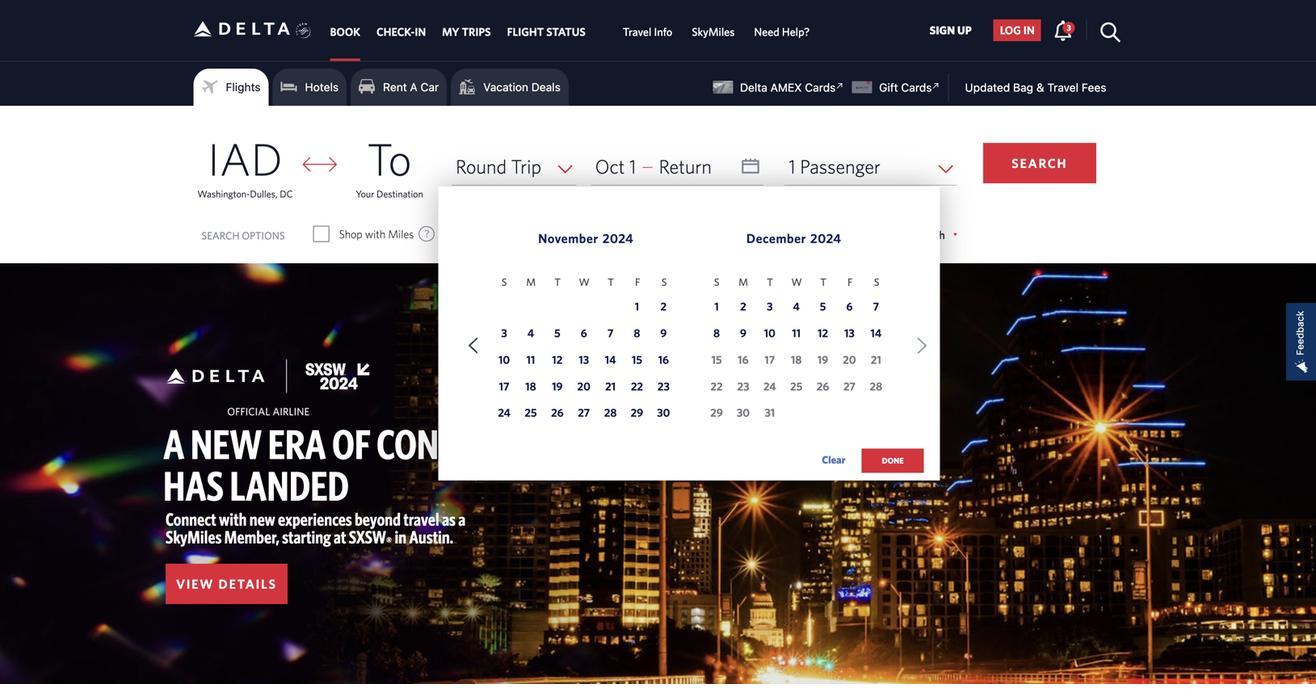 Task type: locate. For each thing, give the bounding box(es) containing it.
1 vertical spatial 14 link
[[600, 351, 621, 372]]

to your destination
[[356, 132, 423, 200]]

up
[[958, 23, 972, 37]]

1 2 link from the left
[[653, 298, 674, 319]]

1 down flexible
[[715, 300, 719, 313]]

0 horizontal spatial f
[[635, 276, 640, 288]]

0 horizontal spatial 1 link
[[627, 298, 648, 319]]

1 left passenger
[[789, 155, 796, 178]]

17 left 18 link at the bottom left
[[499, 380, 510, 393]]

31
[[765, 406, 775, 420]]

member,
[[224, 527, 279, 547]]

0 horizontal spatial 2024
[[603, 231, 634, 246]]

travel inside tab list
[[623, 25, 652, 38]]

15 right 16 link
[[712, 353, 722, 366]]

3 link right the "log in"
[[1053, 19, 1075, 40]]

in inside button
[[1024, 23, 1035, 37]]

1 horizontal spatial 12
[[818, 326, 828, 340]]

0 horizontal spatial 4
[[527, 326, 534, 340]]

has
[[163, 461, 224, 509]]

skymiles up view
[[166, 527, 222, 547]]

1 link for december 2024
[[706, 298, 727, 319]]

flights
[[226, 80, 261, 94]]

1 horizontal spatial search
[[1012, 156, 1068, 171]]

27
[[844, 380, 856, 393], [578, 406, 590, 420]]

2 2 from the left
[[740, 300, 746, 313]]

1 vertical spatial 27
[[578, 406, 590, 420]]

2 w from the left
[[792, 276, 802, 288]]

13 for left 13 link
[[579, 353, 589, 366]]

1 vertical spatial 7 link
[[600, 324, 621, 345]]

s down flexible
[[714, 276, 720, 288]]

None text field
[[591, 148, 764, 185]]

0 vertical spatial 14
[[871, 326, 882, 340]]

2 2 link from the left
[[733, 298, 754, 319]]

my dates are flexible
[[628, 227, 724, 241]]

15 left 16 link
[[632, 353, 642, 366]]

13 link
[[839, 324, 860, 345], [574, 351, 595, 372]]

w down december 2024 in the top of the page
[[792, 276, 802, 288]]

1 horizontal spatial 8 link
[[706, 324, 727, 345]]

1 cards from the left
[[805, 81, 836, 94]]

5 link up 19 'link' at the bottom left
[[547, 324, 568, 345]]

experiences
[[278, 509, 352, 530]]

1 horizontal spatial 5 link
[[813, 298, 834, 319]]

0 vertical spatial skymiles
[[692, 25, 735, 38]]

0 horizontal spatial in
[[395, 527, 407, 547]]

advanced search
[[863, 228, 945, 242]]

in for log in
[[1024, 23, 1035, 37]]

fees
[[1082, 81, 1107, 94]]

20
[[843, 353, 856, 366], [577, 380, 591, 393]]

12 link
[[813, 324, 834, 345], [547, 351, 568, 372]]

25
[[790, 380, 803, 393], [525, 406, 537, 420]]

0 horizontal spatial 7 link
[[600, 324, 621, 345]]

11 for the left 11 link
[[527, 353, 535, 366]]

1 horizontal spatial 16
[[738, 353, 749, 366]]

skymiles inside tab list
[[692, 25, 735, 38]]

10
[[764, 326, 776, 340], [499, 353, 510, 366]]

1 horizontal spatial 2 link
[[733, 298, 754, 319]]

1 horizontal spatial 19
[[818, 353, 828, 366]]

flexible
[[691, 227, 724, 241]]

1 s from the left
[[502, 276, 507, 288]]

of
[[332, 420, 371, 468]]

22 right 23 link
[[711, 380, 723, 393]]

7 link up 21 link
[[600, 324, 621, 345]]

0 horizontal spatial 23
[[658, 380, 670, 393]]

0 horizontal spatial 12
[[552, 353, 563, 366]]

with left 'new'
[[219, 509, 247, 530]]

in right log
[[1024, 23, 1035, 37]]

4 link down december 2024 in the top of the page
[[786, 298, 807, 319]]

0 horizontal spatial 26
[[551, 406, 564, 420]]

cards
[[805, 81, 836, 94], [901, 81, 932, 94]]

1 vertical spatial 26
[[551, 406, 564, 420]]

2 30 from the left
[[737, 406, 750, 420]]

round
[[456, 155, 507, 178]]

travel right &
[[1048, 81, 1079, 94]]

2 2024 from the left
[[811, 231, 842, 246]]

26 down 19 'link' at the bottom left
[[551, 406, 564, 420]]

1
[[629, 155, 636, 178], [789, 155, 796, 178], [635, 300, 639, 313], [715, 300, 719, 313]]

1 vertical spatial skymiles
[[166, 527, 222, 547]]

0 horizontal spatial 28
[[604, 406, 617, 420]]

rent
[[383, 80, 407, 94]]

10 link
[[759, 324, 780, 345], [494, 351, 515, 372]]

1 horizontal spatial 20
[[843, 353, 856, 366]]

0 horizontal spatial m
[[526, 276, 536, 288]]

2024 right december
[[811, 231, 842, 246]]

1 link down flexible
[[706, 298, 727, 319]]

search down washington- in the top of the page
[[202, 230, 240, 242]]

5 down december 2024 in the top of the page
[[820, 300, 826, 313]]

1 link up the 15 link
[[627, 298, 648, 319]]

search down &
[[1012, 156, 1068, 171]]

1 horizontal spatial 14
[[871, 326, 882, 340]]

19
[[818, 353, 828, 366], [552, 380, 563, 393]]

in inside ® in austin.
[[395, 527, 407, 547]]

0 vertical spatial 10
[[764, 326, 776, 340]]

2 m from the left
[[739, 276, 748, 288]]

23 right 23 link
[[737, 380, 749, 393]]

1 horizontal spatial 9
[[740, 326, 747, 340]]

travel info
[[623, 25, 673, 38]]

27 up clear
[[844, 380, 856, 393]]

0 horizontal spatial w
[[579, 276, 590, 288]]

8 link
[[627, 324, 648, 345], [706, 324, 727, 345]]

1 horizontal spatial 28
[[870, 380, 883, 393]]

1 horizontal spatial 8
[[714, 326, 720, 340]]

28 up done
[[870, 380, 883, 393]]

0 horizontal spatial 30
[[657, 406, 670, 420]]

0 vertical spatial 14 link
[[866, 324, 887, 345]]

22 down the 15 link
[[631, 380, 643, 393]]

29 down 22 link
[[631, 406, 643, 420]]

10 link up 31
[[759, 324, 780, 345]]

0 horizontal spatial 11 link
[[520, 351, 541, 372]]

7 link down advanced
[[866, 298, 887, 319]]

2 8 link from the left
[[706, 324, 727, 345]]

24 up 31
[[764, 380, 776, 393]]

17 up 31
[[765, 353, 775, 366]]

0 horizontal spatial 12 link
[[547, 351, 568, 372]]

0 horizontal spatial travel
[[623, 25, 652, 38]]

28 down 21 link
[[604, 406, 617, 420]]

30 down 23 link
[[657, 406, 670, 420]]

23 link
[[653, 378, 674, 399]]

1 horizontal spatial 4
[[793, 300, 800, 313]]

0 vertical spatial 21
[[871, 353, 881, 366]]

m for december
[[739, 276, 748, 288]]

with inside connect with new experiences beyond travel as a skymiles member, starting at sxsw
[[219, 509, 247, 530]]

dulles,
[[250, 188, 278, 200]]

t down december 2024 in the top of the page
[[820, 276, 827, 288]]

26 up clear
[[817, 380, 829, 393]]

5 link down december 2024 in the top of the page
[[813, 298, 834, 319]]

1 m from the left
[[526, 276, 536, 288]]

0 horizontal spatial 21
[[605, 380, 616, 393]]

with inside book tab panel
[[365, 227, 386, 241]]

4
[[793, 300, 800, 313], [527, 326, 534, 340]]

16 right 16 link
[[738, 353, 749, 366]]

2 f from the left
[[848, 276, 853, 288]]

this link opens another site in a new window that may not follow the same accessibility policies as delta air lines. image
[[929, 78, 944, 94]]

0 vertical spatial travel
[[623, 25, 652, 38]]

5 up 19 'link' at the bottom left
[[554, 326, 561, 340]]

9
[[660, 326, 667, 340], [740, 326, 747, 340]]

3 right the "log in"
[[1067, 23, 1071, 32]]

4 s from the left
[[874, 276, 880, 288]]

f
[[635, 276, 640, 288], [848, 276, 853, 288]]

1 vertical spatial 11
[[527, 353, 535, 366]]

iad washington-dulles, dc
[[197, 132, 293, 200]]

with
[[365, 227, 386, 241], [219, 509, 247, 530]]

29 link
[[627, 404, 648, 425]]

0 horizontal spatial 8
[[634, 326, 640, 340]]

1 horizontal spatial 13
[[844, 326, 855, 340]]

w down november 2024
[[579, 276, 590, 288]]

4 up 18 link at the bottom left
[[527, 326, 534, 340]]

oct 1
[[595, 155, 636, 178]]

3 link
[[1053, 19, 1075, 40], [759, 298, 780, 319], [494, 324, 515, 345]]

t down november
[[555, 276, 561, 288]]

16 right the 15 link
[[658, 353, 669, 366]]

1 1 link from the left
[[627, 298, 648, 319]]

0 horizontal spatial 22
[[631, 380, 643, 393]]

1 horizontal spatial 18
[[791, 353, 802, 366]]

23 down 16 link
[[658, 380, 670, 393]]

23
[[658, 380, 670, 393], [737, 380, 749, 393]]

24 down the 17 link
[[498, 406, 511, 420]]

4 link up 18 link at the bottom left
[[520, 324, 541, 345]]

0 vertical spatial search
[[1012, 156, 1068, 171]]

search inside button
[[1012, 156, 1068, 171]]

1 horizontal spatial 11 link
[[786, 324, 807, 345]]

5
[[820, 300, 826, 313], [554, 326, 561, 340]]

1 horizontal spatial 2024
[[811, 231, 842, 246]]

2 16 from the left
[[738, 353, 749, 366]]

hotels link
[[281, 75, 339, 99]]

starting
[[282, 527, 331, 547]]

1 w from the left
[[579, 276, 590, 288]]

®
[[386, 534, 392, 550]]

28
[[870, 380, 883, 393], [604, 406, 617, 420]]

0 vertical spatial 12 link
[[813, 324, 834, 345]]

refundable fares
[[483, 227, 562, 241]]

0 vertical spatial 27
[[844, 380, 856, 393]]

cards right the amex
[[805, 81, 836, 94]]

search for search options
[[202, 230, 240, 242]]

1 vertical spatial 19
[[552, 380, 563, 393]]

2
[[661, 300, 667, 313], [740, 300, 746, 313]]

2 23 from the left
[[737, 380, 749, 393]]

1 vertical spatial a
[[163, 420, 185, 468]]

skymiles right info
[[692, 25, 735, 38]]

1 horizontal spatial 27
[[844, 380, 856, 393]]

0 vertical spatial 19
[[818, 353, 828, 366]]

® in austin.
[[386, 527, 453, 550]]

a left new
[[163, 420, 185, 468]]

with right shop at top left
[[365, 227, 386, 241]]

f for december 2024
[[848, 276, 853, 288]]

advanced
[[863, 228, 911, 242]]

10 up the 17 link
[[499, 353, 510, 366]]

t
[[555, 276, 561, 288], [608, 276, 614, 288], [767, 276, 773, 288], [820, 276, 827, 288]]

1 2024 from the left
[[603, 231, 634, 246]]

5 link
[[813, 298, 834, 319], [547, 324, 568, 345]]

tab list
[[322, 0, 820, 61]]

status
[[546, 25, 586, 38]]

3 s from the left
[[714, 276, 720, 288]]

1 9 from the left
[[660, 326, 667, 340]]

1 2 from the left
[[661, 300, 667, 313]]

1 15 from the left
[[632, 353, 642, 366]]

1 23 from the left
[[658, 380, 670, 393]]

with for miles
[[365, 227, 386, 241]]

2 link up 16 link
[[653, 298, 674, 319]]

20 link
[[574, 378, 595, 399]]

29 left 31
[[711, 406, 723, 420]]

0 vertical spatial 28
[[870, 380, 883, 393]]

2 link
[[653, 298, 674, 319], [733, 298, 754, 319]]

deals
[[532, 80, 561, 94]]

3 up the 17 link
[[501, 326, 507, 340]]

13
[[844, 326, 855, 340], [579, 353, 589, 366]]

3 for the leftmost 3 link
[[501, 326, 507, 340]]

0 vertical spatial 25
[[790, 380, 803, 393]]

as
[[442, 509, 456, 530]]

30
[[657, 406, 670, 420], [737, 406, 750, 420]]

18 link
[[520, 378, 541, 399]]

3 down december
[[767, 300, 773, 313]]

0 vertical spatial 7
[[873, 300, 879, 313]]

s down advanced
[[874, 276, 880, 288]]

round trip
[[456, 155, 542, 178]]

11 for 11 link to the top
[[792, 326, 801, 340]]

10 link up the 17 link
[[494, 351, 515, 372]]

15
[[632, 353, 642, 366], [712, 353, 722, 366]]

0 horizontal spatial 6
[[581, 326, 587, 340]]

3 link up the 17 link
[[494, 324, 515, 345]]

0 vertical spatial 13 link
[[839, 324, 860, 345]]

0 horizontal spatial 18
[[525, 380, 536, 393]]

m down refundable fares
[[526, 276, 536, 288]]

iad
[[208, 132, 283, 185]]

0 horizontal spatial 5 link
[[547, 324, 568, 345]]

10 up 31
[[764, 326, 776, 340]]

3 link down december
[[759, 298, 780, 319]]

2 1 link from the left
[[706, 298, 727, 319]]

1 link
[[627, 298, 648, 319], [706, 298, 727, 319]]

2 link down december
[[733, 298, 754, 319]]

0 horizontal spatial 5
[[554, 326, 561, 340]]

s down refundable
[[502, 276, 507, 288]]

27 down the 20 link on the left of the page
[[578, 406, 590, 420]]

s down "dates"
[[662, 276, 667, 288]]

1 horizontal spatial 15
[[712, 353, 722, 366]]

skyteam image
[[296, 6, 311, 56]]

1 horizontal spatial 23
[[737, 380, 749, 393]]

1 f from the left
[[635, 276, 640, 288]]

7 down advanced
[[873, 300, 879, 313]]

a left car
[[410, 80, 418, 94]]

1 vertical spatial 13 link
[[574, 351, 595, 372]]

4 down december 2024 in the top of the page
[[793, 300, 800, 313]]

30 left 31
[[737, 406, 750, 420]]

1 horizontal spatial 2
[[740, 300, 746, 313]]

1 horizontal spatial 17
[[765, 353, 775, 366]]

2 horizontal spatial 3
[[1067, 23, 1071, 32]]

in right ®
[[395, 527, 407, 547]]

Shop with Miles checkbox
[[314, 226, 329, 242]]

0 vertical spatial 6
[[846, 300, 853, 313]]

3 t from the left
[[767, 276, 773, 288]]

m
[[526, 276, 536, 288], [739, 276, 748, 288]]

0 vertical spatial 12
[[818, 326, 828, 340]]

1 up the 15 link
[[635, 300, 639, 313]]

1 vertical spatial 14
[[605, 353, 616, 366]]

search for search
[[1012, 156, 1068, 171]]

2024 for december 2024
[[811, 231, 842, 246]]

1 horizontal spatial 6
[[846, 300, 853, 313]]

1 vertical spatial 10 link
[[494, 351, 515, 372]]

0 horizontal spatial 9 link
[[653, 324, 674, 345]]

m down december
[[739, 276, 748, 288]]

0 horizontal spatial cards
[[805, 81, 836, 94]]

&
[[1037, 81, 1045, 94]]

2024 left "dates"
[[603, 231, 634, 246]]

0 vertical spatial 4 link
[[786, 298, 807, 319]]

search options
[[202, 230, 285, 242]]

1 vertical spatial 3
[[767, 300, 773, 313]]

t down december
[[767, 276, 773, 288]]

4 link
[[786, 298, 807, 319], [520, 324, 541, 345]]

5 for right 5 link
[[820, 300, 826, 313]]

1 8 link from the left
[[627, 324, 648, 345]]

0 vertical spatial a
[[410, 80, 418, 94]]

21
[[871, 353, 881, 366], [605, 380, 616, 393]]

0 vertical spatial 5 link
[[813, 298, 834, 319]]

2 15 from the left
[[712, 353, 722, 366]]

info
[[654, 25, 673, 38]]

cards right 'gift'
[[901, 81, 932, 94]]

view details link
[[166, 564, 288, 604]]

0 horizontal spatial 15
[[632, 353, 642, 366]]

travel left info
[[623, 25, 652, 38]]

view details
[[176, 577, 277, 592]]

flight status
[[507, 25, 586, 38]]

skymiles link
[[692, 17, 735, 46]]

skymiles
[[692, 25, 735, 38], [166, 527, 222, 547]]

0 horizontal spatial 8 link
[[627, 324, 648, 345]]

options
[[242, 230, 285, 242]]

shop with miles
[[339, 227, 414, 241]]

1 horizontal spatial 14 link
[[866, 324, 887, 345]]

skymiles inside connect with new experiences beyond travel as a skymiles member, starting at sxsw
[[166, 527, 222, 547]]

t down the my dates are flexible checkbox
[[608, 276, 614, 288]]

1 horizontal spatial 4 link
[[786, 298, 807, 319]]

at
[[334, 527, 346, 547]]

my trips
[[442, 25, 491, 38]]

7 up 21 link
[[608, 326, 614, 340]]

1 horizontal spatial f
[[848, 276, 853, 288]]



Task type: describe. For each thing, give the bounding box(es) containing it.
0 horizontal spatial 14 link
[[600, 351, 621, 372]]

new
[[250, 509, 275, 530]]

0 horizontal spatial 20
[[577, 380, 591, 393]]

your
[[356, 188, 374, 200]]

m for november
[[526, 276, 536, 288]]

1 8 from the left
[[634, 326, 640, 340]]

0 vertical spatial 6 link
[[839, 298, 860, 319]]

in
[[415, 25, 426, 38]]

1 vertical spatial 6 link
[[574, 324, 595, 345]]

new
[[191, 420, 262, 468]]

2 for december 2024
[[740, 300, 746, 313]]

2 29 from the left
[[711, 406, 723, 420]]

trip
[[511, 155, 542, 178]]

vacation deals link
[[459, 75, 561, 99]]

0 vertical spatial 3 link
[[1053, 19, 1075, 40]]

21 link
[[600, 378, 621, 399]]

with for new
[[219, 509, 247, 530]]

sign
[[930, 23, 955, 37]]

shop
[[339, 227, 363, 241]]

dates
[[646, 227, 671, 241]]

0 horizontal spatial 10 link
[[494, 351, 515, 372]]

10 for right the '10' link
[[764, 326, 776, 340]]

log
[[1000, 23, 1021, 37]]

connect with new experiences beyond travel as a skymiles member, starting at sxsw
[[166, 509, 466, 547]]

sign up link
[[923, 19, 978, 41]]

a
[[458, 509, 466, 530]]

0 horizontal spatial 13 link
[[574, 351, 595, 372]]

tab list containing book
[[322, 0, 820, 61]]

1 horizontal spatial 13 link
[[839, 324, 860, 345]]

1 29 from the left
[[631, 406, 643, 420]]

1 22 from the left
[[631, 380, 643, 393]]

1 horizontal spatial 7
[[873, 300, 879, 313]]

advanced search link
[[863, 228, 957, 242]]

2 link for december 2024
[[733, 298, 754, 319]]

destination
[[377, 188, 423, 200]]

2 9 from the left
[[740, 326, 747, 340]]

dc
[[280, 188, 293, 200]]

1 vertical spatial 5 link
[[547, 324, 568, 345]]

15 link
[[627, 351, 648, 372]]

this link opens another site in a new window that may not follow the same accessibility policies as delta air lines. image
[[833, 78, 848, 94]]

gift cards link
[[852, 78, 944, 94]]

26 inside 26 link
[[551, 406, 564, 420]]

13 for the right 13 link
[[844, 326, 855, 340]]

flights link
[[202, 75, 261, 99]]

december 2024
[[747, 231, 842, 246]]

november 2024
[[538, 231, 634, 246]]

1 horizontal spatial 10 link
[[759, 324, 780, 345]]

my
[[442, 25, 459, 38]]

1 Passenger field
[[785, 148, 957, 185]]

vacation deals
[[483, 80, 561, 94]]

4 t from the left
[[820, 276, 827, 288]]

23 inside 23 link
[[658, 380, 670, 393]]

updated bag & travel fees
[[965, 81, 1107, 94]]

2 9 link from the left
[[733, 324, 754, 345]]

search
[[913, 228, 945, 242]]

none text field inside book tab panel
[[591, 148, 764, 185]]

travel
[[404, 509, 439, 530]]

delta
[[740, 81, 768, 94]]

flight
[[507, 25, 544, 38]]

19 link
[[547, 378, 568, 399]]

rent a car link
[[359, 75, 439, 99]]

2 for november 2024
[[661, 300, 667, 313]]

hotels
[[305, 80, 339, 94]]

5 for the bottommost 5 link
[[554, 326, 561, 340]]

rent a car
[[383, 80, 439, 94]]

washington-
[[197, 188, 250, 200]]

1 passenger
[[789, 155, 881, 178]]

1 inside field
[[789, 155, 796, 178]]

2 s from the left
[[662, 276, 667, 288]]

14 for left 14 link
[[605, 353, 616, 366]]

1 link for november 2024
[[627, 298, 648, 319]]

Round Trip field
[[452, 148, 577, 185]]

1 9 link from the left
[[653, 324, 674, 345]]

0 horizontal spatial 3 link
[[494, 324, 515, 345]]

3 for 3 link to the middle
[[767, 300, 773, 313]]

1 vertical spatial 12 link
[[547, 351, 568, 372]]

done button
[[862, 449, 924, 473]]

log in
[[1000, 23, 1035, 37]]

delta air lines image
[[194, 4, 290, 54]]

details
[[218, 577, 277, 592]]

0 vertical spatial 4
[[793, 300, 800, 313]]

1 30 from the left
[[657, 406, 670, 420]]

f for november 2024
[[635, 276, 640, 288]]

1 horizontal spatial 7 link
[[866, 298, 887, 319]]

1 16 from the left
[[658, 353, 669, 366]]

1 vertical spatial 28
[[604, 406, 617, 420]]

16 link
[[653, 351, 674, 372]]

1 vertical spatial travel
[[1048, 81, 1079, 94]]

fares
[[538, 227, 562, 241]]

1 vertical spatial 6
[[581, 326, 587, 340]]

updated
[[965, 81, 1010, 94]]

2 t from the left
[[608, 276, 614, 288]]

w for november
[[579, 276, 590, 288]]

0 vertical spatial 24
[[764, 380, 776, 393]]

2 8 from the left
[[714, 326, 720, 340]]

1 horizontal spatial 25
[[790, 380, 803, 393]]

need
[[754, 25, 780, 38]]

1 vertical spatial 17
[[499, 380, 510, 393]]

december
[[747, 231, 806, 246]]

book link
[[330, 17, 360, 46]]

10 for leftmost the '10' link
[[499, 353, 510, 366]]

19 inside 'link'
[[552, 380, 563, 393]]

calendar expanded, use arrow keys to select date application
[[439, 187, 940, 490]]

0 horizontal spatial 25
[[525, 406, 537, 420]]

check-in link
[[377, 17, 426, 46]]

1 horizontal spatial a
[[410, 80, 418, 94]]

a inside a new era of connection has landed
[[163, 420, 185, 468]]

vacation
[[483, 80, 528, 94]]

25 link
[[520, 404, 541, 425]]

check-in
[[377, 25, 426, 38]]

flight status link
[[507, 17, 586, 46]]

14 for the rightmost 14 link
[[871, 326, 882, 340]]

log in button
[[994, 19, 1041, 41]]

2 cards from the left
[[901, 81, 932, 94]]

2024 for november 2024
[[603, 231, 634, 246]]

My dates are flexible checkbox
[[603, 226, 617, 242]]

0 vertical spatial 3
[[1067, 23, 1071, 32]]

passenger
[[800, 155, 881, 178]]

travel info link
[[623, 17, 673, 46]]

gift
[[879, 81, 898, 94]]

need help? link
[[754, 17, 810, 46]]

1 vertical spatial 4 link
[[520, 324, 541, 345]]

1 vertical spatial 24
[[498, 406, 511, 420]]

a new era of connection has landed
[[163, 420, 569, 509]]

0 vertical spatial 26
[[817, 380, 829, 393]]

delta amex cards
[[740, 81, 836, 94]]

connect
[[166, 509, 216, 530]]

0 vertical spatial 11 link
[[786, 324, 807, 345]]

my trips link
[[442, 17, 491, 46]]

beyond
[[355, 509, 401, 530]]

november
[[538, 231, 599, 246]]

updated bag & travel fees link
[[949, 81, 1107, 94]]

26 link
[[547, 404, 568, 425]]

bag
[[1013, 81, 1034, 94]]

miles
[[388, 227, 414, 241]]

amex
[[771, 81, 802, 94]]

2 22 from the left
[[711, 380, 723, 393]]

1 t from the left
[[555, 276, 561, 288]]

27 link
[[574, 404, 595, 425]]

trips
[[462, 25, 491, 38]]

1 vertical spatial 7
[[608, 326, 614, 340]]

sign up
[[930, 23, 972, 37]]

book tab panel
[[0, 106, 1316, 490]]

1 vertical spatial 3 link
[[759, 298, 780, 319]]

0 vertical spatial 18
[[791, 353, 802, 366]]

gift cards
[[879, 81, 932, 94]]

sxsw
[[349, 527, 386, 547]]

in for ® in austin.
[[395, 527, 407, 547]]

clear button
[[822, 448, 846, 472]]

24 link
[[494, 404, 515, 425]]

22 link
[[627, 378, 648, 399]]

w for december
[[792, 276, 802, 288]]

1 right oct
[[629, 155, 636, 178]]

1 vertical spatial 18
[[525, 380, 536, 393]]

landed
[[230, 461, 349, 509]]

2 link for november 2024
[[653, 298, 674, 319]]

30 link
[[653, 404, 674, 425]]

refundable
[[483, 227, 535, 241]]

1 horizontal spatial 12 link
[[813, 324, 834, 345]]



Task type: vqa. For each thing, say whether or not it's contained in the screenshot.
Onboard Services
no



